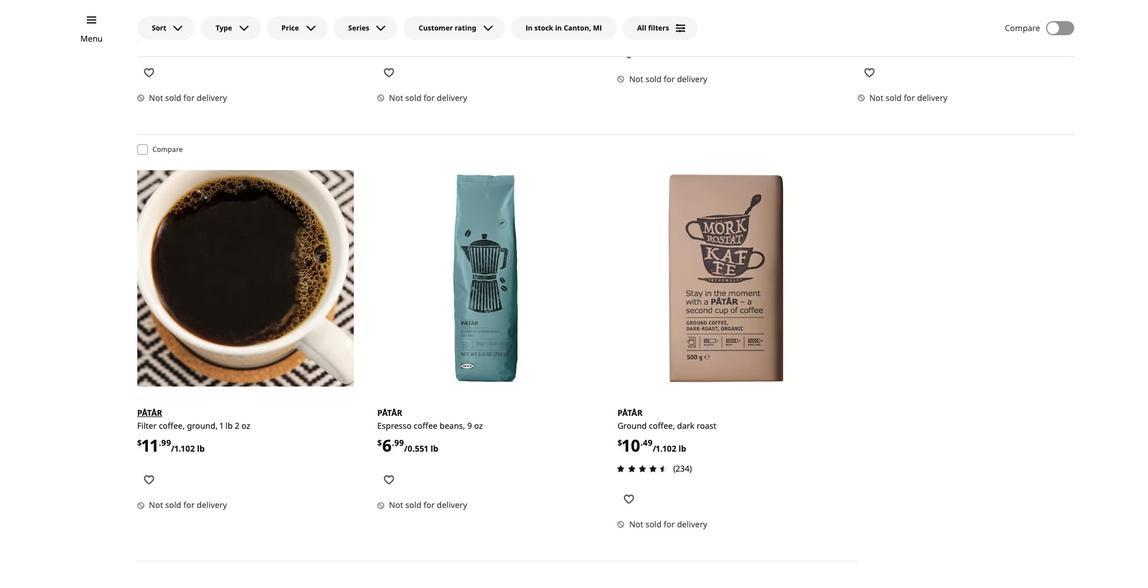Task type: describe. For each thing, give the bounding box(es) containing it.
/1.102 inside påtår filter coffee, ground, 1 lb 2 oz $ 11 . 99 /1.102 lb
[[171, 443, 195, 454]]

oz for espresso
[[474, 420, 483, 431]]

99 inside påtår espresso coffee beans, 9 oz $ 6 . 99 /0.551 lb
[[394, 437, 404, 448]]

$ 11 . 99 /1.102 lb
[[618, 8, 685, 30]]

price button
[[267, 16, 328, 40]]

in
[[526, 23, 533, 33]]

lb inside påtår ground coffee, dark roast $ 10 . 49 /1.102 lb
[[679, 443, 686, 454]]

6 inside påtår espresso coffee beans, 9 oz $ 6 . 99 /0.551 lb
[[382, 434, 392, 457]]

49
[[643, 437, 653, 448]]

79
[[154, 11, 163, 22]]

1
[[220, 420, 223, 431]]

rating
[[455, 23, 476, 33]]

99 inside "$ 11 . 99 /1.102 lb"
[[642, 11, 652, 22]]

1 vertical spatial compare
[[152, 144, 183, 154]]

canton,
[[564, 23, 591, 33]]

all filters
[[637, 23, 669, 33]]

review: 4.6 out of 5 stars. total reviews: 234 image
[[614, 462, 671, 476]]

påtår filter coffee, ground, 1 lb 2 oz $ 11 . 99 /1.102 lb
[[137, 407, 250, 457]]

in stock in canton, mi
[[526, 23, 602, 33]]

type button
[[201, 16, 261, 40]]

99 inside $ 10 99 /1.102 lb
[[403, 11, 413, 22]]

all filters button
[[623, 16, 698, 40]]

$ inside påtår ground coffee, dark roast $ 10 . 49 /1.102 lb
[[618, 437, 622, 448]]

påtår espresso coffee beans, 9 oz $ 6 . 99 /0.551 lb
[[377, 407, 483, 457]]

review: 4.5 out of 5 stars. total reviews: 2 image
[[374, 35, 431, 49]]

dark
[[677, 420, 695, 431]]

price
[[282, 23, 299, 33]]

/1.102 inside påtår ground coffee, dark roast $ 10 . 49 /1.102 lb
[[653, 443, 677, 454]]

10 inside påtår ground coffee, dark roast $ 10 . 49 /1.102 lb
[[622, 434, 641, 457]]

$ inside påtår espresso coffee beans, 9 oz $ 6 . 99 /0.551 lb
[[377, 437, 382, 448]]

lb inside "$ 11 . 99 /1.102 lb"
[[677, 17, 685, 28]]

in
[[555, 23, 562, 33]]

$ inside $ 10 99 /1.102 lb
[[377, 11, 382, 22]]

coffee, for 11
[[159, 420, 185, 431]]

0 horizontal spatial 6
[[142, 8, 152, 30]]

(2)
[[433, 36, 443, 47]]

mi
[[593, 23, 602, 33]]

ground,
[[187, 420, 218, 431]]

0 vertical spatial compare
[[1005, 22, 1040, 33]]

in stock in canton, mi button
[[511, 16, 617, 40]]

customer rating
[[419, 23, 476, 33]]

oz for 6
[[195, 17, 204, 28]]

påtår ground coffee, dark roast $ 10 . 49 /1.102 lb
[[618, 407, 717, 457]]

$ inside påtår filter coffee, ground, 1 lb 2 oz $ 11 . 99 /1.102 lb
[[137, 437, 142, 448]]

lb right the 1
[[226, 420, 233, 431]]

9
[[467, 420, 472, 431]]

review: 4.8 out of 5 stars. total reviews: 70 image
[[134, 35, 191, 49]]

. inside påtår filter coffee, ground, 1 lb 2 oz $ 11 . 99 /1.102 lb
[[159, 437, 161, 448]]

lb inside påtår espresso coffee beans, 9 oz $ 6 . 99 /0.551 lb
[[431, 443, 438, 454]]

roast
[[697, 420, 717, 431]]

/1.102 inside "$ 11 . 99 /1.102 lb"
[[652, 17, 675, 28]]

påtår for 11
[[137, 407, 162, 419]]

espresso
[[377, 420, 412, 431]]



Task type: locate. For each thing, give the bounding box(es) containing it.
0 vertical spatial 11
[[622, 8, 639, 30]]

/1.102 up (234) on the right of the page
[[653, 443, 677, 454]]

$ 10 99 /1.102 lb
[[377, 8, 446, 30]]

customer
[[419, 23, 453, 33]]

oz right 2
[[242, 420, 250, 431]]

oz inside "$ 6 . 79 /16.738 oz"
[[195, 17, 204, 28]]

1 vertical spatial 6
[[382, 434, 392, 457]]

beans,
[[440, 420, 465, 431]]

1 horizontal spatial påtår
[[377, 407, 403, 419]]

oz up (70)
[[195, 17, 204, 28]]

1 coffee, from the left
[[159, 420, 185, 431]]

. inside påtår espresso coffee beans, 9 oz $ 6 . 99 /0.551 lb
[[392, 437, 394, 448]]

lb right filters
[[677, 17, 685, 28]]

3 påtår from the left
[[618, 407, 643, 419]]

compare
[[1005, 22, 1040, 33], [152, 144, 183, 154]]

0 horizontal spatial compare
[[152, 144, 183, 154]]

not
[[629, 73, 644, 84], [149, 92, 163, 103], [389, 92, 403, 103], [870, 92, 884, 103], [149, 500, 163, 511], [389, 500, 403, 511], [629, 519, 644, 530]]

0 horizontal spatial 10
[[382, 8, 401, 30]]

(70)
[[193, 36, 207, 47]]

oz
[[195, 17, 204, 28], [242, 420, 250, 431], [474, 420, 483, 431]]

customer rating button
[[404, 16, 505, 40]]

påtår inside påtår espresso coffee beans, 9 oz $ 6 . 99 /0.551 lb
[[377, 407, 403, 419]]

99 inside påtår filter coffee, ground, 1 lb 2 oz $ 11 . 99 /1.102 lb
[[161, 437, 171, 448]]

/16.738
[[163, 17, 192, 28]]

filter
[[137, 420, 157, 431]]

/0.551
[[404, 443, 429, 454]]

oz inside påtår espresso coffee beans, 9 oz $ 6 . 99 /0.551 lb
[[474, 420, 483, 431]]

coffee, for /1.102
[[649, 420, 675, 431]]

11 down filter
[[142, 434, 159, 457]]

coffee
[[414, 420, 438, 431]]

for
[[664, 73, 675, 84], [183, 92, 195, 103], [424, 92, 435, 103], [904, 92, 915, 103], [183, 500, 195, 511], [424, 500, 435, 511], [664, 519, 675, 530]]

påtår
[[137, 407, 162, 419], [377, 407, 403, 419], [618, 407, 643, 419]]

/1.102 inside $ 10 99 /1.102 lb
[[413, 17, 437, 28]]

0 horizontal spatial 11
[[142, 434, 159, 457]]

2 horizontal spatial oz
[[474, 420, 483, 431]]

sold
[[646, 73, 662, 84], [165, 92, 181, 103], [405, 92, 422, 103], [886, 92, 902, 103], [165, 500, 181, 511], [405, 500, 422, 511], [646, 519, 662, 530]]

1 horizontal spatial 6
[[382, 434, 392, 457]]

delivery
[[677, 73, 708, 84], [197, 92, 227, 103], [437, 92, 467, 103], [917, 92, 948, 103], [197, 500, 227, 511], [437, 500, 467, 511], [677, 519, 708, 530]]

10 up review: 4.5 out of 5 stars. total reviews: 2 image
[[382, 8, 401, 30]]

0 vertical spatial 10
[[382, 8, 401, 30]]

coffee, inside påtår ground coffee, dark roast $ 10 . 49 /1.102 lb
[[649, 420, 675, 431]]

1 vertical spatial 11
[[142, 434, 159, 457]]

menu button
[[80, 32, 103, 45]]

type
[[216, 23, 232, 33]]

/1.102
[[413, 17, 437, 28], [652, 17, 675, 28], [171, 443, 195, 454], [653, 443, 677, 454]]

series
[[348, 23, 369, 33]]

påtår inside påtår ground coffee, dark roast $ 10 . 49 /1.102 lb
[[618, 407, 643, 419]]

11 inside påtår filter coffee, ground, 1 lb 2 oz $ 11 . 99 /1.102 lb
[[142, 434, 159, 457]]

(234)
[[673, 463, 692, 474]]

6 down the espresso
[[382, 434, 392, 457]]

coffee, right filter
[[159, 420, 185, 431]]

ground
[[618, 420, 647, 431]]

påtår up filter
[[137, 407, 162, 419]]

coffee,
[[159, 420, 185, 431], [649, 420, 675, 431]]

påtår inside påtår filter coffee, ground, 1 lb 2 oz $ 11 . 99 /1.102 lb
[[137, 407, 162, 419]]

oz inside påtår filter coffee, ground, 1 lb 2 oz $ 11 . 99 /1.102 lb
[[242, 420, 250, 431]]

$ 6 . 79 /16.738 oz
[[137, 8, 204, 30]]

1 horizontal spatial 10
[[622, 434, 641, 457]]

.
[[152, 11, 154, 22], [639, 11, 642, 22], [159, 437, 161, 448], [392, 437, 394, 448], [641, 437, 643, 448]]

1 horizontal spatial oz
[[242, 420, 250, 431]]

2 coffee, from the left
[[649, 420, 675, 431]]

99
[[403, 11, 413, 22], [642, 11, 652, 22], [161, 437, 171, 448], [394, 437, 404, 448]]

coffee, up 49
[[649, 420, 675, 431]]

filters
[[648, 23, 669, 33]]

2
[[235, 420, 239, 431]]

$ inside "$ 6 . 79 /16.738 oz"
[[137, 11, 142, 22]]

påtår for 10
[[618, 407, 643, 419]]

1 vertical spatial 10
[[622, 434, 641, 457]]

sort
[[152, 23, 166, 33]]

påtår up the espresso
[[377, 407, 403, 419]]

2 horizontal spatial påtår
[[618, 407, 643, 419]]

lb right the /0.551
[[431, 443, 438, 454]]

stock
[[535, 23, 553, 33]]

all
[[637, 23, 646, 33]]

lb down ground,
[[197, 443, 205, 454]]

11
[[622, 8, 639, 30], [142, 434, 159, 457]]

. inside påtår ground coffee, dark roast $ 10 . 49 /1.102 lb
[[641, 437, 643, 448]]

oz right 9
[[474, 420, 483, 431]]

1 horizontal spatial coffee,
[[649, 420, 675, 431]]

6 left 79
[[142, 8, 152, 30]]

series button
[[334, 16, 398, 40]]

sort button
[[137, 16, 195, 40]]

10
[[382, 8, 401, 30], [622, 434, 641, 457]]

lb up (234) on the right of the page
[[679, 443, 686, 454]]

not sold for delivery
[[629, 73, 708, 84], [149, 92, 227, 103], [389, 92, 467, 103], [870, 92, 948, 103], [149, 500, 227, 511], [389, 500, 467, 511], [629, 519, 708, 530]]

/1.102 down ground,
[[171, 443, 195, 454]]

2 påtår from the left
[[377, 407, 403, 419]]

0 vertical spatial 6
[[142, 8, 152, 30]]

0 horizontal spatial coffee,
[[159, 420, 185, 431]]

1 påtår from the left
[[137, 407, 162, 419]]

1 horizontal spatial compare
[[1005, 22, 1040, 33]]

lb up (2)
[[439, 17, 446, 28]]

$ inside "$ 11 . 99 /1.102 lb"
[[618, 11, 622, 22]]

menu
[[80, 33, 103, 44]]

/1.102 right all
[[652, 17, 675, 28]]

0 horizontal spatial oz
[[195, 17, 204, 28]]

11 left filters
[[622, 8, 639, 30]]

/1.102 up (2)
[[413, 17, 437, 28]]

10 left 49
[[622, 434, 641, 457]]

$
[[137, 11, 142, 22], [377, 11, 382, 22], [618, 11, 622, 22], [137, 437, 142, 448], [377, 437, 382, 448], [618, 437, 622, 448]]

1 horizontal spatial 11
[[622, 8, 639, 30]]

0 horizontal spatial påtår
[[137, 407, 162, 419]]

påtår for 6
[[377, 407, 403, 419]]

lb inside $ 10 99 /1.102 lb
[[439, 17, 446, 28]]

6
[[142, 8, 152, 30], [382, 434, 392, 457]]

lb
[[439, 17, 446, 28], [677, 17, 685, 28], [226, 420, 233, 431], [197, 443, 205, 454], [431, 443, 438, 454], [679, 443, 686, 454]]

påtår up 'ground'
[[618, 407, 643, 419]]

. inside "$ 11 . 99 /1.102 lb"
[[639, 11, 642, 22]]

coffee, inside påtår filter coffee, ground, 1 lb 2 oz $ 11 . 99 /1.102 lb
[[159, 420, 185, 431]]

. inside "$ 6 . 79 /16.738 oz"
[[152, 11, 154, 22]]



Task type: vqa. For each thing, say whether or not it's contained in the screenshot.
6's oz
yes



